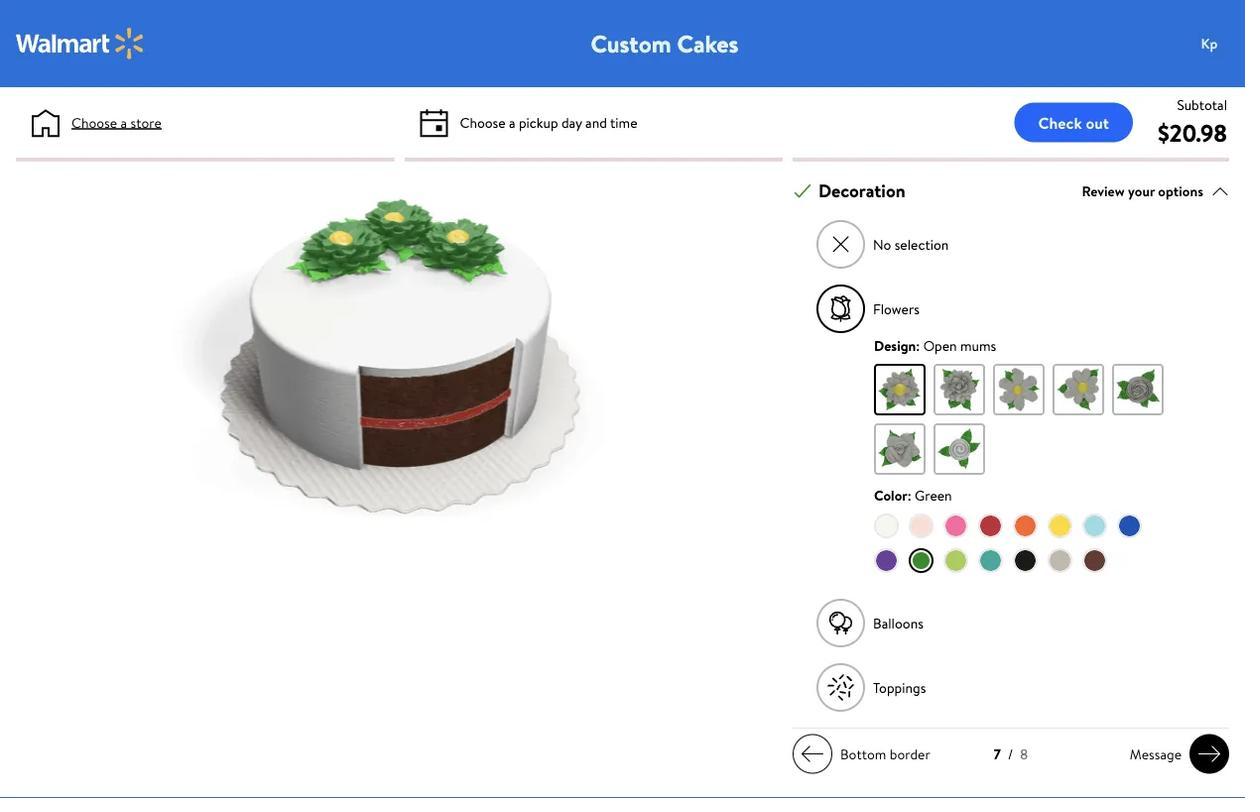 Task type: vqa. For each thing, say whether or not it's contained in the screenshot.
Toppings
yes



Task type: describe. For each thing, give the bounding box(es) containing it.
review your options
[[1082, 181, 1203, 201]]

custom cakes
[[591, 27, 739, 60]]

no
[[873, 235, 891, 254]]

color : green
[[874, 486, 952, 505]]

ok image
[[794, 182, 812, 200]]

pickup
[[519, 113, 558, 132]]

bottom border link
[[793, 735, 938, 774]]

: for design
[[916, 336, 920, 355]]

check out
[[1038, 112, 1109, 133]]

time
[[610, 113, 637, 132]]

7 / 8
[[994, 745, 1028, 765]]

check out button
[[1014, 103, 1133, 142]]

selection
[[895, 235, 949, 254]]

design : open mums
[[874, 336, 996, 355]]

choose a store link
[[71, 112, 162, 133]]

border
[[890, 745, 930, 764]]

flowers
[[873, 299, 920, 319]]

and
[[585, 113, 607, 132]]

subtotal
[[1177, 95, 1227, 114]]

open
[[923, 336, 957, 355]]

out
[[1086, 112, 1109, 133]]

a for pickup
[[509, 113, 515, 132]]

: for color
[[907, 486, 911, 505]]

decoration
[[818, 179, 905, 204]]

icon for continue arrow image inside bottom border link
[[801, 743, 824, 767]]

message link
[[1122, 735, 1229, 774]]

store
[[130, 113, 162, 132]]

a for store
[[121, 113, 127, 132]]



Task type: locate. For each thing, give the bounding box(es) containing it.
kp
[[1201, 34, 1218, 53]]

choose for choose a pickup day and time
[[460, 113, 506, 132]]

balloons
[[873, 614, 924, 633]]

your
[[1128, 181, 1155, 201]]

0 vertical spatial :
[[916, 336, 920, 355]]

mums
[[960, 336, 996, 355]]

2 icon for continue arrow image from the left
[[1197, 743, 1221, 767]]

up arrow image
[[1211, 182, 1229, 200]]

subtotal $20.98
[[1158, 95, 1227, 149]]

kp button
[[1190, 24, 1245, 63]]

2 choose from the left
[[460, 113, 506, 132]]

1 vertical spatial :
[[907, 486, 911, 505]]

toppings
[[873, 678, 926, 698]]

remove image
[[830, 234, 852, 256]]

0 horizontal spatial icon for continue arrow image
[[801, 743, 824, 767]]

cakes
[[677, 27, 739, 60]]

icon for continue arrow image
[[801, 743, 824, 767], [1197, 743, 1221, 767]]

choose
[[71, 113, 117, 132], [460, 113, 506, 132]]

icon for continue arrow image inside message link
[[1197, 743, 1221, 767]]

design
[[874, 336, 916, 355]]

choose left pickup
[[460, 113, 506, 132]]

/
[[1008, 745, 1013, 765]]

green
[[915, 486, 952, 505]]

choose left the 'store'
[[71, 113, 117, 132]]

check
[[1038, 112, 1082, 133]]

back to walmart.com image
[[16, 28, 145, 60]]

1 horizontal spatial icon for continue arrow image
[[1197, 743, 1221, 767]]

a
[[121, 113, 127, 132], [509, 113, 515, 132]]

color
[[874, 486, 907, 505]]

: left open
[[916, 336, 920, 355]]

1 horizontal spatial choose
[[460, 113, 506, 132]]

bottom
[[840, 745, 886, 764]]

0 horizontal spatial a
[[121, 113, 127, 132]]

choose for choose a store
[[71, 113, 117, 132]]

1 choose from the left
[[71, 113, 117, 132]]

choose a store
[[71, 113, 162, 132]]

options
[[1158, 181, 1203, 201]]

1 a from the left
[[121, 113, 127, 132]]

choose a pickup day and time
[[460, 113, 637, 132]]

: left green
[[907, 486, 911, 505]]

1 icon for continue arrow image from the left
[[801, 743, 824, 767]]

8
[[1020, 745, 1028, 765]]

message
[[1130, 745, 1182, 764]]

review your options element
[[1082, 181, 1203, 202]]

0 horizontal spatial :
[[907, 486, 911, 505]]

a left the 'store'
[[121, 113, 127, 132]]

review your options link
[[1082, 178, 1229, 205]]

icon for continue arrow image left the bottom
[[801, 743, 824, 767]]

1 horizontal spatial :
[[916, 336, 920, 355]]

0 horizontal spatial choose
[[71, 113, 117, 132]]

1 horizontal spatial a
[[509, 113, 515, 132]]

$20.98
[[1158, 116, 1227, 149]]

a left pickup
[[509, 113, 515, 132]]

2 a from the left
[[509, 113, 515, 132]]

bottom border
[[840, 745, 930, 764]]

day
[[561, 113, 582, 132]]

7
[[994, 745, 1001, 765]]

no selection
[[873, 235, 949, 254]]

review
[[1082, 181, 1125, 201]]

icon for continue arrow image right message
[[1197, 743, 1221, 767]]

custom
[[591, 27, 671, 60]]

:
[[916, 336, 920, 355], [907, 486, 911, 505]]



